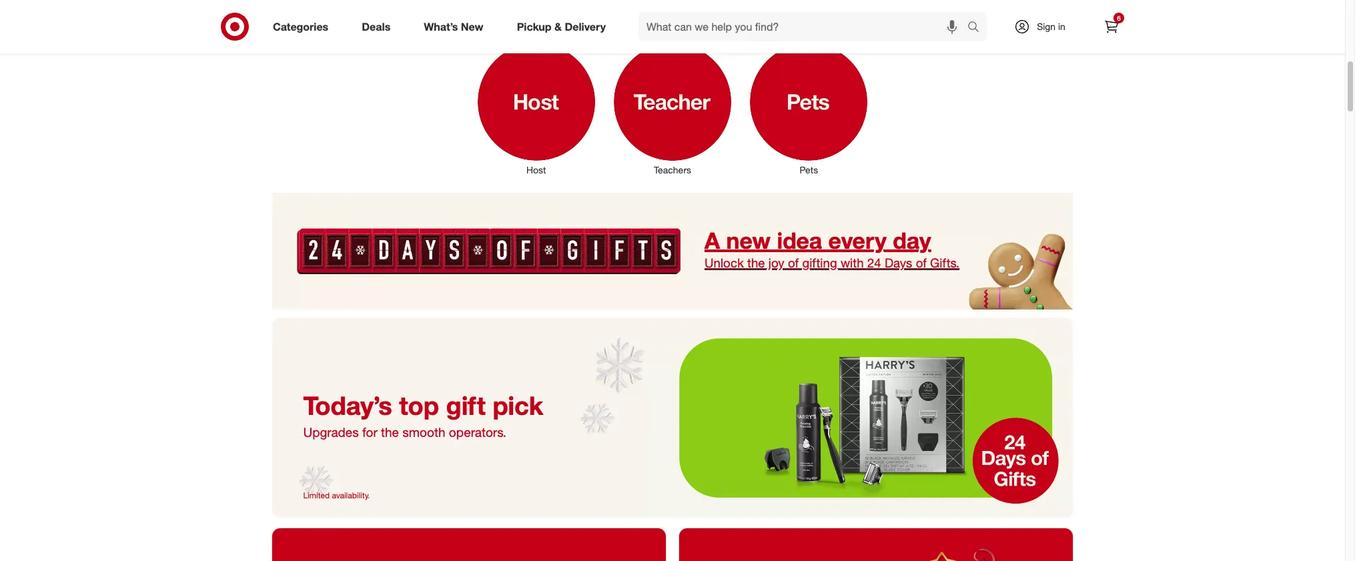 Task type: vqa. For each thing, say whether or not it's contained in the screenshot.
Icons
no



Task type: describe. For each thing, give the bounding box(es) containing it.
categories
[[273, 20, 328, 33]]

every
[[828, 227, 887, 254]]

with
[[841, 256, 864, 270]]

gifts
[[930, 256, 956, 270]]

baby
[[1003, 16, 1024, 27]]

availability.
[[332, 490, 370, 500]]

teachers link
[[604, 41, 741, 177]]

her
[[324, 16, 339, 27]]

&
[[554, 20, 562, 33]]

search button
[[961, 12, 993, 44]]

top
[[399, 390, 439, 421]]

1 of from the left
[[788, 256, 799, 270]]

6
[[1117, 14, 1121, 22]]

what's new
[[424, 20, 483, 33]]

him link
[[400, 0, 536, 29]]

pets link
[[741, 41, 877, 177]]

days
[[885, 256, 912, 270]]

pickup & delivery link
[[505, 12, 622, 41]]

sign in link
[[1003, 12, 1086, 41]]

joy
[[768, 256, 784, 270]]

teens
[[592, 16, 617, 27]]

sign in
[[1037, 21, 1065, 32]]

gifting
[[802, 256, 837, 270]]

idea
[[777, 227, 822, 254]]

a new idea every day unlock the joy of gifting with 24 days of gifts .
[[705, 227, 960, 270]]

today's top gift pick upgrades for the smooth operators.
[[303, 390, 543, 439]]

What can we help you find? suggestions appear below search field
[[639, 12, 971, 41]]

pickup & delivery
[[517, 20, 606, 33]]

6 link
[[1097, 12, 1126, 41]]



Task type: locate. For each thing, give the bounding box(es) containing it.
0 horizontal spatial the
[[381, 424, 399, 439]]

1 horizontal spatial the
[[747, 256, 765, 270]]

pickup
[[517, 20, 551, 33]]

limited
[[303, 490, 330, 500]]

2 24 days of gifts image from the top
[[272, 318, 1073, 518]]

deals link
[[350, 12, 407, 41]]

teachers
[[654, 164, 691, 175]]

the
[[747, 256, 765, 270], [381, 424, 399, 439]]

what's
[[424, 20, 458, 33]]

0 horizontal spatial of
[[788, 256, 799, 270]]

categories link
[[262, 12, 345, 41]]

the for new
[[747, 256, 765, 270]]

1 vertical spatial the
[[381, 424, 399, 439]]

delivery
[[565, 20, 606, 33]]

of right "joy"
[[788, 256, 799, 270]]

24
[[867, 256, 881, 270]]

host link
[[468, 41, 604, 177]]

what's new link
[[412, 12, 500, 41]]

host
[[526, 164, 546, 175]]

1 vertical spatial 24 days of gifts image
[[272, 318, 1073, 518]]

operators.
[[449, 424, 506, 439]]

of left gifts on the top right of the page
[[916, 256, 927, 270]]

her link
[[264, 0, 400, 29]]

2 of from the left
[[916, 256, 927, 270]]

new
[[461, 20, 483, 33]]

.
[[956, 256, 960, 270]]

a
[[705, 227, 720, 254]]

in
[[1058, 21, 1065, 32]]

new
[[726, 227, 771, 254]]

kids
[[731, 16, 750, 27]]

0 vertical spatial 24 days of gifts image
[[272, 193, 1073, 310]]

the left "joy"
[[747, 256, 765, 270]]

the inside a new idea every day unlock the joy of gifting with 24 days of gifts .
[[747, 256, 765, 270]]

baby link
[[945, 0, 1081, 29]]

unlock
[[705, 256, 744, 270]]

pick
[[493, 390, 543, 421]]

search
[[961, 21, 993, 34]]

pets
[[800, 164, 818, 175]]

sign
[[1037, 21, 1056, 32]]

upgrades
[[303, 424, 359, 439]]

gift
[[446, 390, 486, 421]]

him
[[460, 16, 476, 27]]

the right for
[[381, 424, 399, 439]]

the for top
[[381, 424, 399, 439]]

for
[[362, 424, 377, 439]]

deals
[[362, 20, 390, 33]]

1 24 days of gifts image from the top
[[272, 193, 1073, 310]]

kids link
[[673, 0, 809, 29]]

24 days of gifts image
[[272, 193, 1073, 310], [272, 318, 1073, 518]]

of
[[788, 256, 799, 270], [916, 256, 927, 270]]

the inside the today's top gift pick upgrades for the smooth operators.
[[381, 424, 399, 439]]

0 vertical spatial the
[[747, 256, 765, 270]]

teens link
[[536, 0, 673, 29]]

smooth
[[402, 424, 445, 439]]

limited availability.
[[303, 490, 370, 500]]

1 horizontal spatial of
[[916, 256, 927, 270]]

today's
[[303, 390, 392, 421]]

day
[[893, 227, 931, 254]]



